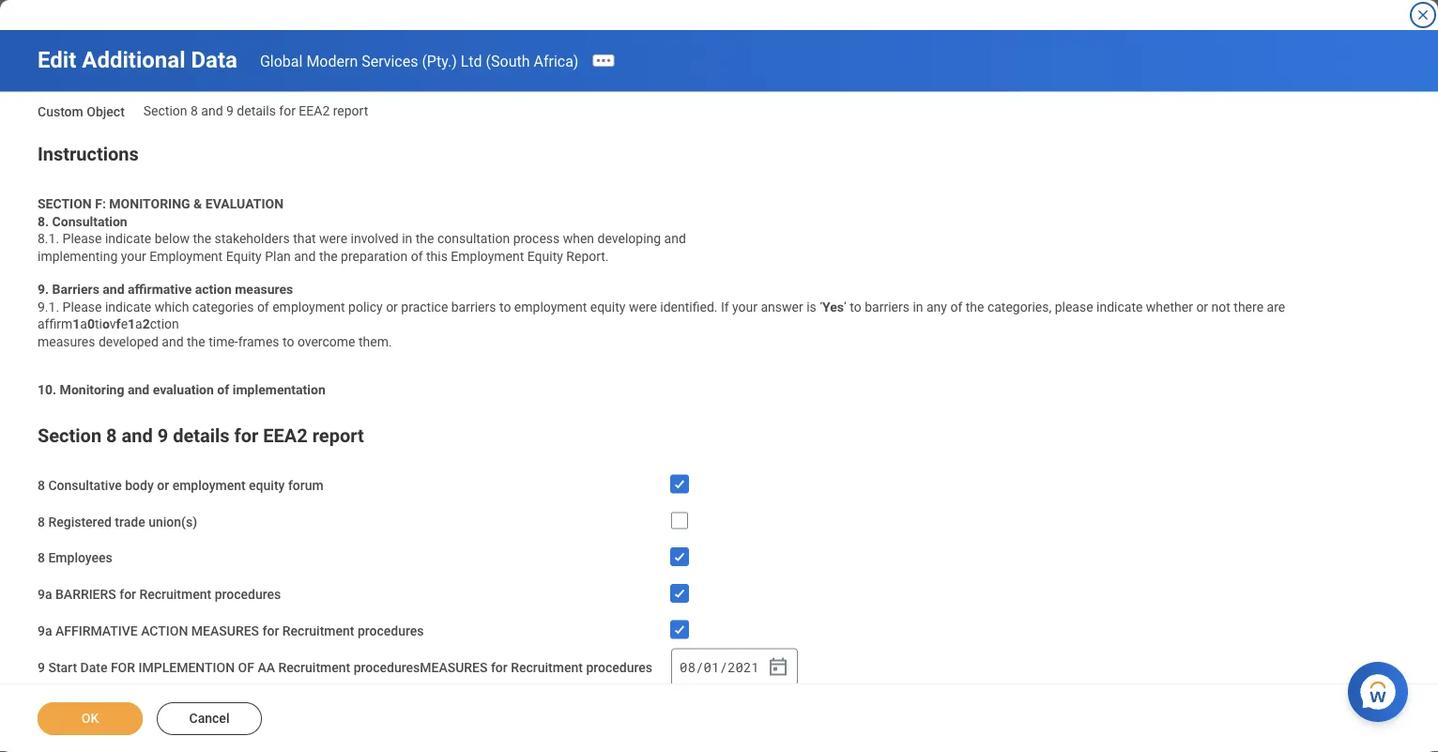 Task type: describe. For each thing, give the bounding box(es) containing it.
consultation
[[438, 231, 510, 247]]

evaluation
[[205, 196, 284, 211]]

section for section 8 and 9 details for eea2 report element
[[143, 103, 187, 118]]

0
[[87, 317, 95, 332]]

2 equity from the left
[[528, 249, 563, 264]]

edit additional data main content
[[0, 30, 1439, 752]]

global modern services (pty.) ltd (south africa) element
[[260, 52, 579, 70]]

and right developing
[[664, 231, 686, 247]]

section for the section 8 and 9 details for eea2 report button
[[38, 425, 102, 447]]

and down data
[[201, 103, 223, 118]]

1 barriers from the left
[[451, 299, 496, 314]]

edit additional data dialog
[[0, 0, 1439, 752]]

africa)
[[534, 52, 579, 70]]

ltd
[[461, 52, 482, 70]]

0 horizontal spatial procedures
[[215, 587, 281, 602]]

9a barriers for recruitment procedures
[[38, 587, 281, 602]]

2 1 from the left
[[128, 317, 135, 332]]

your for employment
[[121, 249, 146, 264]]

proceduresmeasures
[[354, 660, 488, 675]]

answer
[[761, 299, 804, 314]]

not
[[1212, 299, 1231, 314]]

services
[[362, 52, 418, 70]]

9a for 9a affirmative action measures for recruitment procedures
[[38, 623, 52, 639]]

monitoring
[[60, 382, 124, 398]]

please
[[1055, 299, 1094, 314]]

f:
[[95, 196, 106, 211]]

0 vertical spatial measures
[[235, 281, 293, 297]]

o
[[102, 317, 110, 332]]

8 registered trade union(s)
[[38, 514, 197, 529]]

instructions group
[[38, 139, 1401, 399]]

yes
[[823, 299, 844, 314]]

ction
[[150, 317, 179, 332]]

custom
[[38, 104, 83, 120]]

0 horizontal spatial to
[[283, 334, 294, 350]]

developing
[[598, 231, 661, 247]]

edit
[[38, 46, 76, 73]]

1 a 0 ti o v f e 1 a 2 ction
[[73, 317, 182, 332]]

which
[[155, 299, 189, 314]]

were inside 8.1. please indicate below the stakeholders that were involved in the consultation process when developing and implementing your employment equity plan and the preparation of this employment equity report.
[[319, 231, 348, 247]]

cancel
[[189, 711, 230, 726]]

2 / from the left
[[720, 658, 728, 676]]

union(s)
[[149, 514, 197, 529]]

the up this
[[416, 231, 434, 247]]

8 consultative body or employment equity forum
[[38, 478, 324, 493]]

whether
[[1146, 299, 1194, 314]]

object
[[87, 104, 125, 120]]

cancel button
[[157, 702, 262, 735]]

eea2 for the section 8 and 9 details for eea2 report button
[[263, 425, 308, 447]]

08
[[680, 658, 696, 676]]

plan
[[265, 249, 291, 264]]

of up frames
[[257, 299, 269, 314]]

check small image for 9a affirmative action measures for recruitment procedures
[[669, 618, 691, 641]]

of
[[238, 660, 254, 675]]

1 vertical spatial measures
[[38, 334, 95, 350]]

section 8 and 9 details for eea2 report for the section 8 and 9 details for eea2 report button
[[38, 425, 364, 447]]

when
[[563, 231, 595, 247]]

8 for registered
[[38, 514, 45, 529]]

10. monitoring and evaluation of implementation
[[38, 382, 329, 398]]

affirmative
[[55, 623, 138, 639]]

or inside group
[[157, 478, 169, 493]]

details for the section 8 and 9 details for eea2 report button
[[173, 425, 230, 447]]

9 for section 8 and 9 details for eea2 report element
[[226, 103, 234, 118]]

implemention
[[138, 660, 235, 675]]

barriers
[[55, 587, 116, 602]]

registered
[[48, 514, 112, 529]]

2 horizontal spatial to
[[850, 299, 862, 314]]

please for 9.1.
[[63, 299, 102, 314]]

section 8 and 9 details for eea2 report button
[[38, 425, 364, 447]]

check small image for 8 employees
[[669, 546, 691, 568]]

employment inside section 8 and 9 details for eea2 report group
[[172, 478, 246, 493]]

please for 8.1.
[[63, 231, 102, 247]]

10.
[[38, 382, 56, 398]]

this
[[426, 249, 448, 264]]

any
[[927, 299, 947, 314]]

data
[[191, 46, 238, 73]]

aa
[[258, 660, 275, 675]]

1 / from the left
[[696, 658, 704, 676]]

9 for the section 8 and 9 details for eea2 report button
[[157, 425, 168, 447]]

your for answer
[[733, 299, 758, 314]]

close edit additional data image
[[1416, 8, 1431, 23]]

1 equity from the left
[[226, 249, 262, 264]]

start
[[48, 660, 77, 675]]

8 down data
[[191, 103, 198, 118]]

8.
[[38, 213, 49, 229]]

e
[[121, 317, 128, 332]]

frames
[[238, 334, 279, 350]]

the right the below
[[193, 231, 211, 247]]

whether or not there are affirm
[[38, 299, 1289, 332]]

9.
[[38, 281, 49, 297]]

9 start date for implemention of aa recruitment proceduresmeasures for recruitment procedures group
[[671, 648, 798, 686]]

08 / 01 / 2021
[[680, 658, 760, 676]]

barriers
[[52, 281, 99, 297]]

consultative
[[48, 478, 122, 493]]

1 vertical spatial were
[[629, 299, 657, 314]]

the right "any"
[[966, 299, 985, 314]]

9a for 9a barriers for recruitment procedures
[[38, 587, 52, 602]]

'
[[820, 299, 823, 314]]

report for the section 8 and 9 details for eea2 report button
[[312, 425, 364, 447]]

edit additional data
[[38, 46, 238, 73]]

and inside group
[[122, 425, 153, 447]]

9a affirmative action measures for recruitment procedures
[[38, 623, 424, 639]]

calendar image
[[767, 656, 790, 678]]

measures
[[191, 623, 259, 639]]

check small image for 8 consultative body or employment equity forum
[[669, 473, 691, 495]]

preparation
[[341, 249, 408, 264]]

practice
[[401, 299, 448, 314]]

check small image for 9a barriers for recruitment procedures
[[669, 582, 691, 605]]



Task type: locate. For each thing, give the bounding box(es) containing it.
8 left "employees"
[[38, 550, 45, 566]]

eea2 down the modern
[[299, 103, 330, 118]]

procedures left 08
[[586, 660, 653, 675]]

evaluation
[[153, 382, 214, 398]]

0 horizontal spatial employment
[[149, 249, 223, 264]]

employees
[[48, 550, 113, 566]]

section 8 and 9 details for eea2 report inside group
[[38, 425, 364, 447]]

2 horizontal spatial procedures
[[586, 660, 653, 675]]

report.
[[567, 249, 609, 264]]

categories,
[[988, 299, 1052, 314]]

1 1 from the left
[[73, 317, 80, 332]]

check small image
[[669, 473, 691, 495], [669, 618, 691, 641]]

1 vertical spatial section
[[38, 425, 102, 447]]

1 vertical spatial 9a
[[38, 623, 52, 639]]

indicate
[[105, 231, 151, 247], [105, 299, 151, 314], [1097, 299, 1143, 314]]

1 horizontal spatial to
[[500, 299, 511, 314]]

employment down consultation
[[451, 249, 524, 264]]

8 left 'consultative'
[[38, 478, 45, 493]]

1 vertical spatial in
[[913, 299, 924, 314]]

report for section 8 and 9 details for eea2 report element
[[333, 103, 368, 118]]

were right that
[[319, 231, 348, 247]]

(south
[[486, 52, 530, 70]]

details down evaluation
[[173, 425, 230, 447]]

0 horizontal spatial were
[[319, 231, 348, 247]]

0 horizontal spatial 9
[[38, 660, 45, 675]]

8.1. please indicate below the stakeholders that were involved in the consultation process when developing and implementing your employment equity plan and the preparation of this employment equity report.
[[38, 231, 690, 264]]

section down monitoring
[[38, 425, 102, 447]]

in right involved
[[402, 231, 413, 247]]

and left evaluation
[[128, 382, 149, 398]]

1 vertical spatial equity
[[249, 478, 285, 493]]

0 horizontal spatial measures
[[38, 334, 95, 350]]

9 start date for implemention of aa recruitment proceduresmeasures for recruitment procedures
[[38, 660, 653, 675]]

/ right 08
[[696, 658, 704, 676]]

is
[[807, 299, 817, 314]]

2 vertical spatial 9
[[38, 660, 45, 675]]

0 vertical spatial details
[[237, 103, 276, 118]]

equity inside instructions "group"
[[590, 299, 626, 314]]

section 8 and 9 details for eea2 report down evaluation
[[38, 425, 364, 447]]

the left time-
[[187, 334, 205, 350]]

0 vertical spatial equity
[[590, 299, 626, 314]]

eea2 inside section 8 and 9 details for eea2 report group
[[263, 425, 308, 447]]

9.1.
[[38, 299, 59, 314]]

9 left start
[[38, 660, 45, 675]]

1 horizontal spatial procedures
[[358, 623, 424, 639]]

categories
[[192, 299, 254, 314]]

0 vertical spatial section
[[143, 103, 187, 118]]

equity
[[226, 249, 262, 264], [528, 249, 563, 264]]

for up aa
[[262, 623, 279, 639]]

1 vertical spatial procedures
[[358, 623, 424, 639]]

measures
[[235, 281, 293, 297], [38, 334, 95, 350]]

your inside 8.1. please indicate below the stakeholders that were involved in the consultation process when developing and implementing your employment equity plan and the preparation of this employment equity report.
[[121, 249, 146, 264]]

equity
[[590, 299, 626, 314], [249, 478, 285, 493]]

measures down affirm
[[38, 334, 95, 350]]

employment down report.
[[514, 299, 587, 314]]

report down the modern
[[333, 103, 368, 118]]

0 vertical spatial section 8 and 9 details for eea2 report
[[143, 103, 368, 118]]

if
[[721, 299, 729, 314]]

ok
[[81, 711, 99, 726]]

recruitment
[[139, 587, 211, 602], [283, 623, 354, 639], [278, 660, 350, 675], [511, 660, 583, 675]]

0 vertical spatial eea2
[[299, 103, 330, 118]]

equity inside section 8 and 9 details for eea2 report group
[[249, 478, 285, 493]]

were
[[319, 231, 348, 247], [629, 299, 657, 314]]

details inside group
[[173, 425, 230, 447]]

instructions button
[[38, 143, 139, 165]]

equity down 'process' on the top left of the page
[[528, 249, 563, 264]]

1 left "0" on the left of the page
[[73, 317, 80, 332]]

for right proceduresmeasures
[[491, 660, 508, 675]]

1 horizontal spatial equity
[[590, 299, 626, 314]]

your up affirmative at left
[[121, 249, 146, 264]]

in inside 8.1. please indicate below the stakeholders that were involved in the consultation process when developing and implementing your employment equity plan and the preparation of this employment equity report.
[[402, 231, 413, 247]]

body
[[125, 478, 154, 493]]

1 vertical spatial eea2
[[263, 425, 308, 447]]

/ right 01
[[720, 658, 728, 676]]

date
[[80, 660, 107, 675]]

1 vertical spatial report
[[312, 425, 364, 447]]

1 horizontal spatial measures
[[235, 281, 293, 297]]

policy
[[348, 299, 383, 314]]

1 vertical spatial check small image
[[669, 618, 691, 641]]

details down global
[[237, 103, 276, 118]]

0 horizontal spatial barriers
[[451, 299, 496, 314]]

1 vertical spatial check small image
[[669, 582, 691, 605]]

for down implementation
[[234, 425, 259, 447]]

in
[[402, 231, 413, 247], [913, 299, 924, 314]]

1 horizontal spatial or
[[386, 299, 398, 314]]

0 vertical spatial 9a
[[38, 587, 52, 602]]

9. barriers and affirmative action measures
[[38, 281, 296, 297]]

2 employment from the left
[[451, 249, 524, 264]]

for
[[279, 103, 296, 118], [234, 425, 259, 447], [119, 587, 136, 602], [262, 623, 279, 639], [491, 660, 508, 675]]

(pty.)
[[422, 52, 457, 70]]

and up body
[[122, 425, 153, 447]]

global modern services (pty.) ltd (south africa)
[[260, 52, 579, 70]]

or right the policy at the left top
[[386, 299, 398, 314]]

employment
[[273, 299, 345, 314], [514, 299, 587, 314], [172, 478, 246, 493]]

global
[[260, 52, 303, 70]]

indicate inside 8.1. please indicate below the stakeholders that were involved in the consultation process when developing and implementing your employment equity plan and the preparation of this employment equity report.
[[105, 231, 151, 247]]

report up 'forum'
[[312, 425, 364, 447]]

below
[[155, 231, 190, 247]]

section down edit additional data
[[143, 103, 187, 118]]

indicate right 'please'
[[1097, 299, 1143, 314]]

1 vertical spatial 9
[[157, 425, 168, 447]]

0 horizontal spatial 1
[[73, 317, 80, 332]]

and down ction
[[162, 334, 184, 350]]

0 horizontal spatial /
[[696, 658, 704, 676]]

section f: monitoring & evaluation 8. consultation
[[38, 196, 287, 229]]

or left not
[[1197, 299, 1209, 314]]

1 vertical spatial section 8 and 9 details for eea2 report
[[38, 425, 364, 447]]

'
[[844, 299, 847, 314]]

equity down report.
[[590, 299, 626, 314]]

procedures up proceduresmeasures
[[358, 623, 424, 639]]

monitoring
[[109, 196, 190, 211]]

please up the implementing
[[63, 231, 102, 247]]

1 please from the top
[[63, 231, 102, 247]]

0 vertical spatial were
[[319, 231, 348, 247]]

2 horizontal spatial employment
[[514, 299, 587, 314]]

0 vertical spatial report
[[333, 103, 368, 118]]

and
[[201, 103, 223, 118], [664, 231, 686, 247], [294, 249, 316, 264], [103, 281, 124, 297], [162, 334, 184, 350], [128, 382, 149, 398], [122, 425, 153, 447]]

0 horizontal spatial details
[[173, 425, 230, 447]]

1 9a from the top
[[38, 587, 52, 602]]

in left "any"
[[913, 299, 924, 314]]

2 vertical spatial procedures
[[586, 660, 653, 675]]

action
[[195, 281, 232, 297]]

stakeholders
[[215, 231, 290, 247]]

to down consultation
[[500, 299, 511, 314]]

to
[[500, 299, 511, 314], [850, 299, 862, 314], [283, 334, 294, 350]]

equity left 'forum'
[[249, 478, 285, 493]]

ok button
[[38, 702, 143, 735]]

employment down the below
[[149, 249, 223, 264]]

8
[[191, 103, 198, 118], [106, 425, 117, 447], [38, 478, 45, 493], [38, 514, 45, 529], [38, 550, 45, 566]]

please inside 8.1. please indicate below the stakeholders that were involved in the consultation process when developing and implementing your employment equity plan and the preparation of this employment equity report.
[[63, 231, 102, 247]]

1 horizontal spatial a
[[135, 317, 142, 332]]

details for section 8 and 9 details for eea2 report element
[[237, 103, 276, 118]]

your right if
[[733, 299, 758, 314]]

0 horizontal spatial in
[[402, 231, 413, 247]]

barriers right '
[[865, 299, 910, 314]]

2 check small image from the top
[[669, 582, 691, 605]]

2 9a from the top
[[38, 623, 52, 639]]

involved
[[351, 231, 399, 247]]

the
[[193, 231, 211, 247], [416, 231, 434, 247], [319, 249, 338, 264], [966, 299, 985, 314], [187, 334, 205, 350]]

0 vertical spatial 9
[[226, 103, 234, 118]]

check small image
[[669, 546, 691, 568], [669, 582, 691, 605]]

1 vertical spatial details
[[173, 425, 230, 447]]

them.
[[359, 334, 392, 350]]

barriers right practice
[[451, 299, 496, 314]]

9
[[226, 103, 234, 118], [157, 425, 168, 447], [38, 660, 45, 675]]

1 horizontal spatial 9
[[157, 425, 168, 447]]

a right e in the left of the page
[[135, 317, 142, 332]]

indicate for which
[[105, 299, 151, 314]]

section 8 and 9 details for eea2 report group
[[38, 421, 1401, 752]]

0 vertical spatial please
[[63, 231, 102, 247]]

1 horizontal spatial /
[[720, 658, 728, 676]]

please down barriers
[[63, 299, 102, 314]]

or inside whether or not there are affirm
[[1197, 299, 1209, 314]]

1 horizontal spatial employment
[[273, 299, 345, 314]]

0 horizontal spatial equity
[[226, 249, 262, 264]]

of right evaluation
[[217, 382, 229, 398]]

8 employees
[[38, 550, 113, 566]]

1 employment from the left
[[149, 249, 223, 264]]

section
[[38, 196, 92, 211]]

workday assistant region
[[1349, 655, 1416, 722]]

&
[[194, 196, 202, 211]]

0 vertical spatial check small image
[[669, 546, 691, 568]]

9a up start
[[38, 623, 52, 639]]

1 horizontal spatial in
[[913, 299, 924, 314]]

9 down data
[[226, 103, 234, 118]]

0 vertical spatial in
[[402, 231, 413, 247]]

1 horizontal spatial your
[[733, 299, 758, 314]]

are
[[1267, 299, 1286, 314]]

for right barriers
[[119, 587, 136, 602]]

procedures up 9a affirmative action measures for recruitment procedures
[[215, 587, 281, 602]]

1 right f
[[128, 317, 135, 332]]

employment down the section 8 and 9 details for eea2 report button
[[172, 478, 246, 493]]

for down global
[[279, 103, 296, 118]]

custom object
[[38, 104, 125, 120]]

2 horizontal spatial 9
[[226, 103, 234, 118]]

0 horizontal spatial a
[[80, 317, 87, 332]]

developed
[[99, 334, 159, 350]]

consultation
[[52, 213, 127, 229]]

trade
[[115, 514, 145, 529]]

1 horizontal spatial were
[[629, 299, 657, 314]]

1 horizontal spatial 1
[[128, 317, 135, 332]]

8.1.
[[38, 231, 59, 247]]

procedures
[[215, 587, 281, 602], [358, 623, 424, 639], [586, 660, 653, 675]]

of left this
[[411, 249, 423, 264]]

1 horizontal spatial employment
[[451, 249, 524, 264]]

identified.
[[660, 299, 718, 314]]

0 horizontal spatial employment
[[172, 478, 246, 493]]

to right frames
[[283, 334, 294, 350]]

eea2 down implementation
[[263, 425, 308, 447]]

a
[[80, 317, 87, 332], [135, 317, 142, 332]]

0 vertical spatial check small image
[[669, 473, 691, 495]]

section inside section 8 and 9 details for eea2 report group
[[38, 425, 102, 447]]

implementation
[[233, 382, 326, 398]]

section 8 and 9 details for eea2 report for section 8 and 9 details for eea2 report element
[[143, 103, 368, 118]]

0 horizontal spatial equity
[[249, 478, 285, 493]]

for
[[111, 660, 135, 675]]

equity down stakeholders
[[226, 249, 262, 264]]

0 horizontal spatial section
[[38, 425, 102, 447]]

2021
[[728, 658, 760, 676]]

indicate up 1 a 0 ti o v f e 1 a 2 ction
[[105, 299, 151, 314]]

forum
[[288, 478, 324, 493]]

measures down the plan
[[235, 281, 293, 297]]

1 a from the left
[[80, 317, 87, 332]]

1 vertical spatial your
[[733, 299, 758, 314]]

01
[[704, 658, 720, 676]]

f
[[116, 317, 121, 332]]

1 horizontal spatial section
[[143, 103, 187, 118]]

affirmative
[[128, 281, 192, 297]]

additional
[[82, 46, 185, 73]]

0 horizontal spatial your
[[121, 249, 146, 264]]

2 barriers from the left
[[865, 299, 910, 314]]

employment up the overcome
[[273, 299, 345, 314]]

9a left barriers
[[38, 587, 52, 602]]

8 for employees
[[38, 550, 45, 566]]

were left "identified."
[[629, 299, 657, 314]]

0 horizontal spatial or
[[157, 478, 169, 493]]

1 check small image from the top
[[669, 546, 691, 568]]

1 horizontal spatial equity
[[528, 249, 563, 264]]

to right '
[[850, 299, 862, 314]]

8 left the registered
[[38, 514, 45, 529]]

or right body
[[157, 478, 169, 493]]

your
[[121, 249, 146, 264], [733, 299, 758, 314]]

2 a from the left
[[135, 317, 142, 332]]

2 check small image from the top
[[669, 618, 691, 641]]

of right "any"
[[951, 299, 963, 314]]

0 vertical spatial your
[[121, 249, 146, 264]]

v
[[110, 317, 116, 332]]

and down that
[[294, 249, 316, 264]]

0 vertical spatial procedures
[[215, 587, 281, 602]]

section 8 and 9 details for eea2 report element
[[143, 103, 368, 118]]

1 horizontal spatial barriers
[[865, 299, 910, 314]]

1 check small image from the top
[[669, 473, 691, 495]]

measures developed and the time-frames to overcome them.
[[38, 334, 395, 350]]

of inside 8.1. please indicate below the stakeholders that were involved in the consultation process when developing and implementing your employment equity plan and the preparation of this employment equity report.
[[411, 249, 423, 264]]

and up v
[[103, 281, 124, 297]]

2 horizontal spatial or
[[1197, 299, 1209, 314]]

ti
[[95, 317, 102, 332]]

2 please from the top
[[63, 299, 102, 314]]

eea2
[[299, 103, 330, 118], [263, 425, 308, 447]]

indicate down monitoring
[[105, 231, 151, 247]]

indicate for below
[[105, 231, 151, 247]]

the left "preparation" on the left
[[319, 249, 338, 264]]

9.1. please indicate which categories of employment policy or practice barriers to employment equity were identified. if your answer is ' yes ' to barriers in any of the categories, please indicate
[[38, 299, 1146, 314]]

2
[[142, 317, 150, 332]]

8 down monitoring
[[106, 425, 117, 447]]

section 8 and 9 details for eea2 report down global
[[143, 103, 368, 118]]

1 vertical spatial please
[[63, 299, 102, 314]]

action
[[141, 623, 188, 639]]

of
[[411, 249, 423, 264], [257, 299, 269, 314], [951, 299, 963, 314], [217, 382, 229, 398]]

1 horizontal spatial details
[[237, 103, 276, 118]]

section
[[143, 103, 187, 118], [38, 425, 102, 447]]

report inside group
[[312, 425, 364, 447]]

8 for consultative
[[38, 478, 45, 493]]

9 down 10. monitoring and evaluation of implementation
[[157, 425, 168, 447]]

time-
[[209, 334, 238, 350]]

eea2 for section 8 and 9 details for eea2 report element
[[299, 103, 330, 118]]

a left ti
[[80, 317, 87, 332]]

that
[[293, 231, 316, 247]]



Task type: vqa. For each thing, say whether or not it's contained in the screenshot.
exclamation ICON
no



